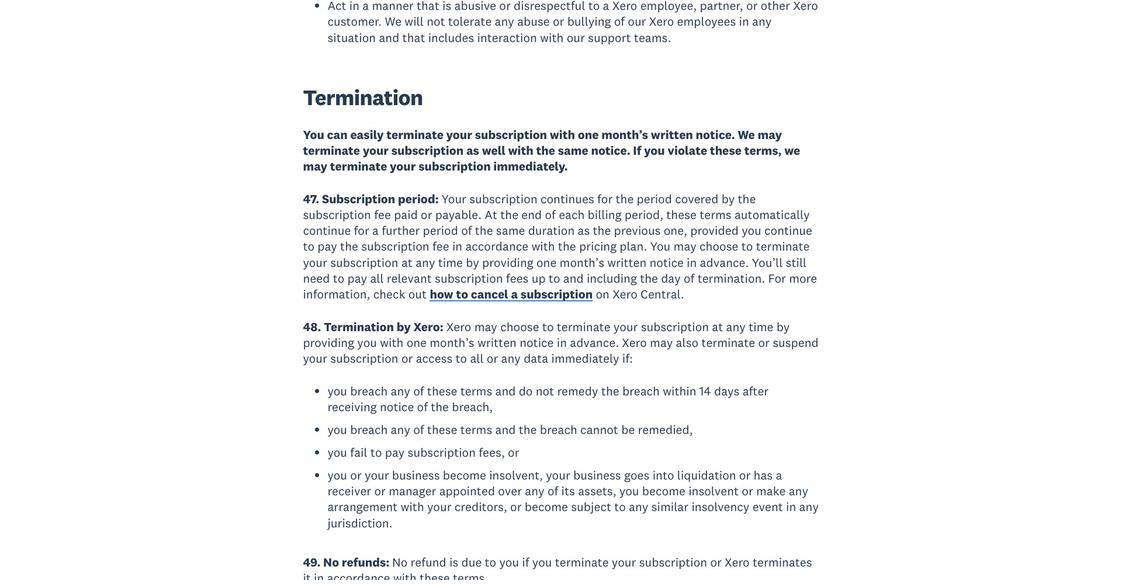 Task type: vqa. For each thing, say whether or not it's contained in the screenshot.
the 49.
yes



Task type: describe. For each thing, give the bounding box(es) containing it.
breach down the if:
[[623, 383, 660, 399]]

2 continue from the left
[[765, 223, 813, 239]]

we inside you can easily terminate your subscription with one month's written notice. we may terminate your subscription as well with the same notice. if you violate these terms, we may terminate your subscription immediately.
[[738, 127, 755, 142]]

remedied,
[[638, 422, 693, 438]]

each
[[559, 207, 585, 223]]

a up customer. at the left
[[363, 0, 369, 14]]

or inside your subscription continues for the period covered by the subscription fee paid or payable. at the end of each billing period, these terms automatically continue for a further period of the same duration as the previous one, provided you continue to pay the subscription fee in accordance with the pricing plan. you may choose to terminate your subscription at any time by providing one month's written notice in advance. you'll still need to pay all relevant subscription fees up to and including the day of termination. for more information, check out
[[421, 207, 432, 223]]

terminate up subscription
[[330, 159, 387, 174]]

terminate inside the no refund is due to you if you terminate your subscription or xero terminates it in accordance with these terms.
[[555, 555, 609, 570]]

on
[[596, 287, 610, 302]]

customer.
[[328, 14, 382, 30]]

subscription up cancel
[[435, 271, 503, 287]]

is inside act in a manner that is abusive or disrespectful to a xero employee, partner, or other xero customer. we will not tolerate any abuse or bullying of our xero employees in any situation and that includes interaction with our support teams.
[[443, 0, 452, 14]]

may up terms,
[[758, 127, 782, 142]]

immediately.
[[494, 159, 568, 174]]

how to cancel a subscription link
[[430, 287, 593, 305]]

month's inside your subscription continues for the period covered by the subscription fee paid or payable. at the end of each billing period, these terms automatically continue for a further period of the same duration as the previous one, provided you continue to pay the subscription fee in accordance with the pricing plan. you may choose to terminate your subscription at any time by providing one month's written notice in advance. you'll still need to pay all relevant subscription fees up to and including the day of termination. for more information, check out
[[560, 255, 605, 271]]

tolerate
[[448, 14, 492, 30]]

do
[[519, 383, 533, 399]]

the inside you can easily terminate your subscription with one month's written notice. we may terminate your subscription as well with the same notice. if you violate these terms, we may terminate your subscription immediately.
[[536, 143, 555, 158]]

to inside act in a manner that is abusive or disrespectful to a xero employee, partner, or other xero customer. we will not tolerate any abuse or bullying of our xero employees in any situation and that includes interaction with our support teams.
[[589, 0, 600, 14]]

the down subscription
[[340, 239, 358, 255]]

one inside you can easily terminate your subscription with one month's written notice. we may terminate your subscription as well with the same notice. if you violate these terms, we may terminate your subscription immediately.
[[578, 127, 599, 142]]

written inside your subscription continues for the period covered by the subscription fee paid or payable. at the end of each billing period, these terms automatically continue for a further period of the same duration as the previous one, provided you continue to pay the subscription fee in accordance with the pricing plan. you may choose to terminate your subscription at any time by providing one month's written notice in advance. you'll still need to pay all relevant subscription fees up to and including the day of termination. for more information, check out
[[608, 255, 647, 271]]

your inside your subscription continues for the period covered by the subscription fee paid or payable. at the end of each billing period, these terms automatically continue for a further period of the same duration as the previous one, provided you continue to pay the subscription fee in accordance with the pricing plan. you may choose to terminate your subscription at any time by providing one month's written notice in advance. you'll still need to pay all relevant subscription fees up to and including the day of termination. for more information, check out
[[303, 255, 327, 271]]

no inside the no refund is due to you if you terminate your subscription or xero terminates it in accordance with these terms.
[[392, 555, 408, 570]]

1 vertical spatial termination
[[324, 319, 394, 335]]

support
[[588, 30, 631, 45]]

all inside the xero may choose to terminate your subscription at any time by providing you with one month's written notice in advance. xero may also terminate or suspend your subscription or access to all or any data immediately if:
[[470, 351, 484, 367]]

or left suspend
[[759, 335, 770, 351]]

not inside you breach any of these terms and do not remedy the breach within 14 days after receiving notice of the breach,
[[536, 383, 554, 399]]

breach up the receiving
[[350, 383, 388, 399]]

47. subscription period:
[[303, 191, 442, 207]]

a inside your subscription continues for the period covered by the subscription fee paid or payable. at the end of each billing period, these terms automatically continue for a further period of the same duration as the previous one, provided you continue to pay the subscription fee in accordance with the pricing plan. you may choose to terminate your subscription at any time by providing one month's written notice in advance. you'll still need to pay all relevant subscription fees up to and including the day of termination. for more information, check out
[[372, 223, 379, 239]]

after
[[743, 383, 769, 399]]

advance. inside the xero may choose to terminate your subscription at any time by providing you with one month's written notice in advance. xero may also terminate or suspend your subscription or access to all or any data immediately if:
[[570, 335, 619, 351]]

one inside your subscription continues for the period covered by the subscription fee paid or payable. at the end of each billing period, these terms automatically continue for a further period of the same duration as the previous one, provided you continue to pay the subscription fee in accordance with the pricing plan. you may choose to terminate your subscription at any time by providing one month's written notice in advance. you'll still need to pay all relevant subscription fees up to and including the day of termination. for more information, check out
[[537, 255, 557, 271]]

and inside your subscription continues for the period covered by the subscription fee paid or payable. at the end of each billing period, these terms automatically continue for a further period of the same duration as the previous one, provided you continue to pay the subscription fee in accordance with the pricing plan. you may choose to terminate your subscription at any time by providing one month's written notice in advance. you'll still need to pay all relevant subscription fees up to and including the day of termination. for more information, check out
[[563, 271, 584, 287]]

accordance inside the no refund is due to you if you terminate your subscription or xero terminates it in accordance with these terms.
[[327, 571, 390, 581]]

insolvent
[[689, 484, 739, 499]]

choose inside your subscription continues for the period covered by the subscription fee paid or payable. at the end of each billing period, these terms automatically continue for a further period of the same duration as the previous one, provided you continue to pay the subscription fee in accordance with the pricing plan. you may choose to terminate your subscription at any time by providing one month's written notice in advance. you'll still need to pay all relevant subscription fees up to and including the day of termination. for more information, check out
[[700, 239, 739, 255]]

with inside "you or your business become insolvent, your business goes into liquidation or has a receiver or manager appointed over any of its assets, you become insolvent or make any arrangement with your creditors, or become subject to any similar insolvency event in any jurisdiction."
[[401, 499, 424, 515]]

act in a manner that is abusive or disrespectful to a xero employee, partner, or other xero customer. we will not tolerate any abuse or bullying of our xero employees in any situation and that includes interaction with our support teams.
[[328, 0, 818, 45]]

covered
[[675, 191, 719, 207]]

if
[[633, 143, 642, 158]]

breach,
[[452, 399, 493, 415]]

includes
[[428, 30, 474, 45]]

in inside "you or your business become insolvent, your business goes into liquidation or has a receiver or manager appointed over any of its assets, you become insolvent or make any arrangement with your creditors, or become subject to any similar insolvency event in any jurisdiction."
[[786, 499, 797, 515]]

to up need
[[303, 239, 315, 255]]

may left "also"
[[650, 335, 673, 351]]

you inside you breach any of these terms and do not remedy the breach within 14 days after receiving notice of the breach,
[[328, 383, 347, 399]]

if:
[[623, 351, 633, 367]]

subscription down 48. termination by xero:
[[330, 351, 399, 367]]

partner,
[[700, 0, 743, 14]]

subject
[[571, 499, 612, 515]]

you inside you can easily terminate your subscription with one month's written notice. we may terminate your subscription as well with the same notice. if you violate these terms, we may terminate your subscription immediately.
[[303, 127, 324, 142]]

or left has
[[739, 468, 751, 483]]

time inside the xero may choose to terminate your subscription at any time by providing you with one month's written notice in advance. xero may also terminate or suspend your subscription or access to all or any data immediately if:
[[749, 319, 774, 335]]

terminate down can
[[303, 143, 360, 158]]

we inside act in a manner that is abusive or disrespectful to a xero employee, partner, or other xero customer. we will not tolerate any abuse or bullying of our xero employees in any situation and that includes interaction with our support teams.
[[385, 14, 402, 30]]

also
[[676, 335, 699, 351]]

to right access
[[456, 351, 467, 367]]

you left if
[[500, 555, 519, 570]]

subscription down further
[[361, 239, 430, 255]]

provided
[[691, 223, 739, 239]]

notice for subscription
[[520, 335, 554, 351]]

similar
[[652, 499, 689, 515]]

to down how to cancel a subscription on xero central.
[[542, 319, 554, 335]]

xero inside the no refund is due to you if you terminate your subscription or xero terminates it in accordance with these terms.
[[725, 555, 750, 570]]

the left the breach,
[[431, 399, 449, 415]]

xero up support
[[613, 0, 638, 14]]

will
[[405, 14, 424, 30]]

the down billing
[[593, 223, 611, 239]]

interaction
[[477, 30, 537, 45]]

0 vertical spatial termination
[[303, 83, 423, 111]]

manager
[[389, 484, 436, 499]]

subscription up appointed
[[408, 445, 476, 461]]

the right remedy
[[602, 383, 620, 399]]

xero right xero:
[[447, 319, 471, 335]]

by up cancel
[[466, 255, 479, 271]]

2 business from the left
[[574, 468, 621, 483]]

event
[[753, 499, 783, 515]]

teams.
[[634, 30, 671, 45]]

can
[[327, 127, 348, 142]]

1 horizontal spatial become
[[525, 499, 568, 515]]

jurisdiction.
[[328, 515, 393, 531]]

or left access
[[402, 351, 413, 367]]

the up period,
[[616, 191, 634, 207]]

fail
[[350, 445, 368, 461]]

1 horizontal spatial our
[[628, 14, 646, 30]]

we
[[785, 143, 801, 158]]

terminate up immediately on the bottom of the page
[[557, 319, 611, 335]]

a up the bullying
[[603, 0, 610, 14]]

1 vertical spatial that
[[403, 30, 425, 45]]

easily
[[350, 127, 384, 142]]

or left other
[[747, 0, 758, 14]]

or right fees,
[[508, 445, 519, 461]]

subscription up "also"
[[641, 319, 709, 335]]

immediately
[[552, 351, 619, 367]]

be
[[622, 422, 635, 438]]

arrangement
[[328, 499, 398, 515]]

terms for remedy
[[461, 383, 492, 399]]

if
[[522, 555, 529, 570]]

how to cancel a subscription on xero central.
[[430, 287, 684, 302]]

information,
[[303, 287, 370, 302]]

pricing
[[579, 239, 617, 255]]

to up you'll
[[742, 239, 753, 255]]

insolvency
[[692, 499, 750, 515]]

xero right other
[[793, 0, 818, 14]]

breach up fail at left
[[350, 422, 388, 438]]

due
[[462, 555, 482, 570]]

within
[[663, 383, 697, 399]]

subscription down subscription
[[303, 207, 371, 223]]

0 vertical spatial for
[[598, 191, 613, 207]]

breach down you breach any of these terms and do not remedy the breach within 14 days after receiving notice of the breach,
[[540, 422, 578, 438]]

end
[[522, 207, 542, 223]]

into
[[653, 468, 674, 483]]

appointed
[[439, 484, 495, 499]]

time inside your subscription continues for the period covered by the subscription fee paid or payable. at the end of each billing period, these terms automatically continue for a further period of the same duration as the previous one, provided you continue to pay the subscription fee in accordance with the pricing plan. you may choose to terminate your subscription at any time by providing one month's written notice in advance. you'll still need to pay all relevant subscription fees up to and including the day of termination. for more information, check out
[[438, 255, 463, 271]]

with inside the no refund is due to you if you terminate your subscription or xero terminates it in accordance with these terms.
[[393, 571, 417, 581]]

central.
[[641, 287, 684, 302]]

notice inside your subscription continues for the period covered by the subscription fee paid or payable. at the end of each billing period, these terms automatically continue for a further period of the same duration as the previous one, provided you continue to pay the subscription fee in accordance with the pricing plan. you may choose to terminate your subscription at any time by providing one month's written notice in advance. you'll still need to pay all relevant subscription fees up to and including the day of termination. for more information, check out
[[650, 255, 684, 271]]

or inside the no refund is due to you if you terminate your subscription or xero terminates it in accordance with these terms.
[[711, 555, 722, 570]]

paid
[[394, 207, 418, 223]]

subscription down the 'up'
[[521, 287, 593, 302]]

terminate right easily
[[387, 127, 444, 142]]

the right at
[[501, 207, 519, 223]]

0 horizontal spatial for
[[354, 223, 369, 239]]

not inside act in a manner that is abusive or disrespectful to a xero employee, partner, or other xero customer. we will not tolerate any abuse or bullying of our xero employees in any situation and that includes interaction with our support teams.
[[427, 14, 445, 30]]

access
[[416, 351, 453, 367]]

receiver
[[328, 484, 371, 499]]

the down you breach any of these terms and do not remedy the breach within 14 days after receiving notice of the breach,
[[519, 422, 537, 438]]

to right how
[[456, 287, 468, 302]]

as inside your subscription continues for the period covered by the subscription fee paid or payable. at the end of each billing period, these terms automatically continue for a further period of the same duration as the previous one, provided you continue to pay the subscription fee in accordance with the pricing plan. you may choose to terminate your subscription at any time by providing one month's written notice in advance. you'll still need to pay all relevant subscription fees up to and including the day of termination. for more information, check out
[[578, 223, 590, 239]]

any inside you breach any of these terms and do not remedy the breach within 14 days after receiving notice of the breach,
[[391, 383, 410, 399]]

as inside you can easily terminate your subscription with one month's written notice. we may terminate your subscription as well with the same notice. if you violate these terms, we may terminate your subscription immediately.
[[466, 143, 479, 158]]

act
[[328, 0, 346, 14]]

47.
[[303, 191, 319, 207]]

48.
[[303, 319, 321, 335]]

billing
[[588, 207, 622, 223]]

you inside you can easily terminate your subscription with one month's written notice. we may terminate your subscription as well with the same notice. if you violate these terms, we may terminate your subscription immediately.
[[644, 143, 665, 158]]

with inside your subscription continues for the period covered by the subscription fee paid or payable. at the end of each billing period, these terms automatically continue for a further period of the same duration as the previous one, provided you continue to pay the subscription fee in accordance with the pricing plan. you may choose to terminate your subscription at any time by providing one month's written notice in advance. you'll still need to pay all relevant subscription fees up to and including the day of termination. for more information, check out
[[532, 239, 555, 255]]

automatically
[[735, 207, 810, 223]]

you right if
[[533, 555, 552, 570]]

other
[[761, 0, 790, 14]]

terminate right "also"
[[702, 335, 755, 351]]

with inside act in a manner that is abusive or disrespectful to a xero employee, partner, or other xero customer. we will not tolerate any abuse or bullying of our xero employees in any situation and that includes interaction with our support teams.
[[540, 30, 564, 45]]

with inside the xero may choose to terminate your subscription at any time by providing you with one month's written notice in advance. xero may also terminate or suspend your subscription or access to all or any data immediately if:
[[380, 335, 404, 351]]

at inside your subscription continues for the period covered by the subscription fee paid or payable. at the end of each billing period, these terms automatically continue for a further period of the same duration as the previous one, provided you continue to pay the subscription fee in accordance with the pricing plan. you may choose to terminate your subscription at any time by providing one month's written notice in advance. you'll still need to pay all relevant subscription fees up to and including the day of termination. for more information, check out
[[402, 255, 413, 271]]

or right abusive in the top of the page
[[499, 0, 511, 14]]

month's inside you can easily terminate your subscription with one month's written notice. we may terminate your subscription as well with the same notice. if you violate these terms, we may terminate your subscription immediately.
[[602, 127, 648, 142]]

or up arrangement
[[374, 484, 386, 499]]

data
[[524, 351, 549, 367]]

written inside the xero may choose to terminate your subscription at any time by providing you with one month's written notice in advance. xero may also terminate or suspend your subscription or access to all or any data immediately if:
[[478, 335, 517, 351]]

to up information,
[[333, 271, 345, 287]]

xero:
[[414, 319, 444, 335]]

month's inside the xero may choose to terminate your subscription at any time by providing you with one month's written notice in advance. xero may also terminate or suspend your subscription or access to all or any data immediately if:
[[430, 335, 475, 351]]

in down 'payable.' in the top left of the page
[[452, 239, 463, 255]]

1 horizontal spatial pay
[[348, 271, 367, 287]]

the down duration
[[558, 239, 576, 255]]

to right fail at left
[[371, 445, 382, 461]]

liquidation
[[677, 468, 736, 483]]

1 horizontal spatial notice.
[[696, 127, 735, 142]]

these inside you can easily terminate your subscription with one month's written notice. we may terminate your subscription as well with the same notice. if you violate these terms, we may terminate your subscription immediately.
[[710, 143, 742, 158]]

in up customer. at the left
[[350, 0, 360, 14]]

may down cancel
[[475, 319, 498, 335]]

or down the "over"
[[510, 499, 522, 515]]

relevant
[[387, 271, 432, 287]]

choose inside the xero may choose to terminate your subscription at any time by providing you with one month's written notice in advance. xero may also terminate or suspend your subscription or access to all or any data immediately if:
[[501, 319, 539, 335]]

0 vertical spatial that
[[417, 0, 440, 14]]

terms,
[[745, 143, 782, 158]]

may up the 47.
[[303, 159, 327, 174]]

a down 'fees'
[[511, 287, 518, 302]]

you breach any of these terms and the breach cannot be remedied,
[[328, 422, 693, 438]]

payable.
[[435, 207, 482, 223]]

in down one,
[[687, 255, 697, 271]]

creditors,
[[455, 499, 507, 515]]

subscription inside the no refund is due to you if you terminate your subscription or xero terminates it in accordance with these terms.
[[639, 555, 708, 570]]

you down the receiving
[[328, 422, 347, 438]]

and up fees,
[[495, 422, 516, 438]]

terminate inside your subscription continues for the period covered by the subscription fee paid or payable. at the end of each billing period, these terms automatically continue for a further period of the same duration as the previous one, provided you continue to pay the subscription fee in accordance with the pricing plan. you may choose to terminate your subscription at any time by providing one month's written notice in advance. you'll still need to pay all relevant subscription fees up to and including the day of termination. for more information, check out
[[756, 239, 810, 255]]

over
[[498, 484, 522, 499]]

0 horizontal spatial our
[[567, 30, 585, 45]]



Task type: locate. For each thing, give the bounding box(es) containing it.
0 vertical spatial you
[[303, 127, 324, 142]]

you fail to pay subscription fees, or
[[328, 445, 519, 461]]

written inside you can easily terminate your subscription with one month's written notice. we may terminate your subscription as well with the same notice. if you violate these terms, we may terminate your subscription immediately.
[[651, 127, 693, 142]]

employees
[[677, 14, 736, 30]]

0 horizontal spatial notice.
[[591, 143, 631, 158]]

notice. up violate
[[696, 127, 735, 142]]

49. no refunds:
[[303, 555, 392, 570]]

1 horizontal spatial same
[[558, 143, 589, 158]]

same up the immediately.
[[558, 143, 589, 158]]

our up teams.
[[628, 14, 646, 30]]

well
[[482, 143, 506, 158]]

a inside "you or your business become insolvent, your business goes into liquidation or has a receiver or manager appointed over any of its assets, you become insolvent or make any arrangement with your creditors, or become subject to any similar insolvency event in any jurisdiction."
[[776, 468, 782, 483]]

insolvent,
[[489, 468, 543, 483]]

subscription up well
[[475, 127, 547, 142]]

the up the immediately.
[[536, 143, 555, 158]]

of
[[614, 14, 625, 30], [545, 207, 556, 223], [461, 223, 472, 239], [684, 271, 695, 287], [413, 383, 424, 399], [417, 399, 428, 415], [413, 422, 424, 438], [548, 484, 559, 499]]

written up violate
[[651, 127, 693, 142]]

business
[[392, 468, 440, 483], [574, 468, 621, 483]]

to
[[589, 0, 600, 14], [303, 239, 315, 255], [742, 239, 753, 255], [333, 271, 345, 287], [549, 271, 560, 287], [456, 287, 468, 302], [542, 319, 554, 335], [456, 351, 467, 367], [371, 445, 382, 461], [615, 499, 626, 515], [485, 555, 496, 570]]

providing down 48.
[[303, 335, 354, 351]]

1 horizontal spatial time
[[749, 319, 774, 335]]

you inside the xero may choose to terminate your subscription at any time by providing you with one month's written notice in advance. xero may also terminate or suspend your subscription or access to all or any data immediately if:
[[357, 335, 377, 351]]

advance.
[[700, 255, 749, 271], [570, 335, 619, 351]]

or up receiver
[[350, 468, 362, 483]]

that
[[417, 0, 440, 14], [403, 30, 425, 45]]

as left well
[[466, 143, 479, 158]]

same inside your subscription continues for the period covered by the subscription fee paid or payable. at the end of each billing period, these terms automatically continue for a further period of the same duration as the previous one, provided you continue to pay the subscription fee in accordance with the pricing plan. you may choose to terminate your subscription at any time by providing one month's written notice in advance. you'll still need to pay all relevant subscription fees up to and including the day of termination. for more information, check out
[[496, 223, 525, 239]]

refund
[[411, 555, 447, 570]]

1 vertical spatial pay
[[348, 271, 367, 287]]

abusive
[[455, 0, 496, 14]]

for up billing
[[598, 191, 613, 207]]

period
[[637, 191, 672, 207], [423, 223, 458, 239]]

accordance down refunds:
[[327, 571, 390, 581]]

0 vertical spatial written
[[651, 127, 693, 142]]

notice. left 'if'
[[591, 143, 631, 158]]

1 no from the left
[[323, 555, 339, 570]]

written down cancel
[[478, 335, 517, 351]]

month's up access
[[430, 335, 475, 351]]

previous
[[614, 223, 661, 239]]

these down access
[[427, 383, 457, 399]]

1 vertical spatial notice
[[520, 335, 554, 351]]

days
[[714, 383, 740, 399]]

may inside your subscription continues for the period covered by the subscription fee paid or payable. at the end of each billing period, these terms automatically continue for a further period of the same duration as the previous one, provided you continue to pay the subscription fee in accordance with the pricing plan. you may choose to terminate your subscription at any time by providing one month's written notice in advance. you'll still need to pay all relevant subscription fees up to and including the day of termination. for more information, check out
[[674, 239, 697, 255]]

terms
[[700, 207, 732, 223], [461, 383, 492, 399], [461, 422, 492, 438]]

is
[[443, 0, 452, 14], [450, 555, 459, 570]]

may down one,
[[674, 239, 697, 255]]

0 horizontal spatial period
[[423, 223, 458, 239]]

providing inside your subscription continues for the period covered by the subscription fee paid or payable. at the end of each billing period, these terms automatically continue for a further period of the same duration as the previous one, provided you continue to pay the subscription fee in accordance with the pricing plan. you may choose to terminate your subscription at any time by providing one month's written notice in advance. you'll still need to pay all relevant subscription fees up to and including the day of termination. for more information, check out
[[482, 255, 534, 271]]

in down partner,
[[739, 14, 749, 30]]

0 horizontal spatial same
[[496, 223, 525, 239]]

2 vertical spatial notice
[[380, 399, 414, 415]]

notice.
[[696, 127, 735, 142], [591, 143, 631, 158]]

to up the bullying
[[589, 0, 600, 14]]

you left can
[[303, 127, 324, 142]]

abuse
[[518, 14, 550, 30]]

terms inside your subscription continues for the period covered by the subscription fee paid or payable. at the end of each billing period, these terms automatically continue for a further period of the same duration as the previous one, provided you continue to pay the subscription fee in accordance with the pricing plan. you may choose to terminate your subscription at any time by providing one month's written notice in advance. you'll still need to pay all relevant subscription fees up to and including the day of termination. for more information, check out
[[700, 207, 732, 223]]

for down subscription
[[354, 223, 369, 239]]

1 vertical spatial month's
[[560, 255, 605, 271]]

2 horizontal spatial one
[[578, 127, 599, 142]]

out
[[409, 287, 427, 302]]

you
[[303, 127, 324, 142], [650, 239, 671, 255]]

breach
[[350, 383, 388, 399], [623, 383, 660, 399], [350, 422, 388, 438], [540, 422, 578, 438]]

to inside "you or your business become insolvent, your business goes into liquidation or has a receiver or manager appointed over any of its assets, you become insolvent or make any arrangement with your creditors, or become subject to any similar insolvency event in any jurisdiction."
[[615, 499, 626, 515]]

or left data
[[487, 351, 498, 367]]

in up immediately on the bottom of the page
[[557, 335, 567, 351]]

is up tolerate
[[443, 0, 452, 14]]

to inside the no refund is due to you if you terminate your subscription or xero terminates it in accordance with these terms.
[[485, 555, 496, 570]]

the down at
[[475, 223, 493, 239]]

1 horizontal spatial no
[[392, 555, 408, 570]]

1 vertical spatial same
[[496, 223, 525, 239]]

0 vertical spatial time
[[438, 255, 463, 271]]

accordance
[[466, 239, 529, 255], [327, 571, 390, 581]]

your inside the no refund is due to you if you terminate your subscription or xero terminates it in accordance with these terms.
[[612, 555, 636, 570]]

become down into on the bottom
[[642, 484, 686, 499]]

by right covered
[[722, 191, 735, 207]]

0 horizontal spatial pay
[[318, 239, 337, 255]]

for
[[598, 191, 613, 207], [354, 223, 369, 239]]

all right access
[[470, 351, 484, 367]]

and inside you breach any of these terms and do not remedy the breach within 14 days after receiving notice of the breach,
[[495, 383, 516, 399]]

2 horizontal spatial notice
[[650, 255, 684, 271]]

to right the 'up'
[[549, 271, 560, 287]]

1 vertical spatial is
[[450, 555, 459, 570]]

0 vertical spatial pay
[[318, 239, 337, 255]]

its
[[562, 484, 575, 499]]

0 horizontal spatial accordance
[[327, 571, 390, 581]]

providing inside the xero may choose to terminate your subscription at any time by providing you with one month's written notice in advance. xero may also terminate or suspend your subscription or access to all or any data immediately if:
[[303, 335, 354, 351]]

any
[[495, 14, 514, 30], [752, 14, 772, 30], [416, 255, 435, 271], [726, 319, 746, 335], [501, 351, 521, 367], [391, 383, 410, 399], [391, 422, 410, 438], [525, 484, 545, 499], [789, 484, 809, 499], [629, 499, 649, 515], [800, 499, 819, 515]]

notice right the receiving
[[380, 399, 414, 415]]

situation
[[328, 30, 376, 45]]

1 horizontal spatial for
[[598, 191, 613, 207]]

including
[[587, 271, 637, 287]]

you down goes
[[620, 484, 639, 499]]

you up receiver
[[328, 468, 347, 483]]

1 horizontal spatial we
[[738, 127, 755, 142]]

0 horizontal spatial all
[[370, 271, 384, 287]]

0 vertical spatial choose
[[700, 239, 739, 255]]

these inside the no refund is due to you if you terminate your subscription or xero terminates it in accordance with these terms.
[[420, 571, 450, 581]]

is inside the no refund is due to you if you terminate your subscription or xero terminates it in accordance with these terms.
[[450, 555, 459, 570]]

you down one,
[[650, 239, 671, 255]]

0 horizontal spatial advance.
[[570, 335, 619, 351]]

terminate
[[387, 127, 444, 142], [303, 143, 360, 158], [330, 159, 387, 174], [756, 239, 810, 255], [557, 319, 611, 335], [702, 335, 755, 351], [555, 555, 609, 570]]

these left terms,
[[710, 143, 742, 158]]

1 continue from the left
[[303, 223, 351, 239]]

these inside you breach any of these terms and do not remedy the breach within 14 days after receiving notice of the breach,
[[427, 383, 457, 399]]

0 horizontal spatial choose
[[501, 319, 539, 335]]

pay
[[318, 239, 337, 255], [348, 271, 367, 287], [385, 445, 405, 461]]

0 vertical spatial at
[[402, 255, 413, 271]]

termination
[[303, 83, 423, 111], [324, 319, 394, 335]]

0 horizontal spatial at
[[402, 255, 413, 271]]

0 vertical spatial month's
[[602, 127, 648, 142]]

2 no from the left
[[392, 555, 408, 570]]

termination up easily
[[303, 83, 423, 111]]

at inside the xero may choose to terminate your subscription at any time by providing you with one month's written notice in advance. xero may also terminate or suspend your subscription or access to all or any data immediately if:
[[712, 319, 723, 335]]

to down assets,
[[615, 499, 626, 515]]

1 business from the left
[[392, 468, 440, 483]]

these inside your subscription continues for the period covered by the subscription fee paid or payable. at the end of each billing period, these terms automatically continue for a further period of the same duration as the previous one, provided you continue to pay the subscription fee in accordance with the pricing plan. you may choose to terminate your subscription at any time by providing one month's written notice in advance. you'll still need to pay all relevant subscription fees up to and including the day of termination. for more information, check out
[[667, 207, 697, 223]]

at
[[485, 207, 498, 223]]

0 vertical spatial notice
[[650, 255, 684, 271]]

2 vertical spatial pay
[[385, 445, 405, 461]]

by left xero:
[[397, 319, 411, 335]]

0 horizontal spatial one
[[407, 335, 427, 351]]

1 horizontal spatial written
[[608, 255, 647, 271]]

1 vertical spatial accordance
[[327, 571, 390, 581]]

violate
[[668, 143, 708, 158]]

for
[[769, 271, 786, 287]]

fees
[[506, 271, 529, 287]]

1 horizontal spatial continue
[[765, 223, 813, 239]]

you inside your subscription continues for the period covered by the subscription fee paid or payable. at the end of each billing period, these terms automatically continue for a further period of the same duration as the previous one, provided you continue to pay the subscription fee in accordance with the pricing plan. you may choose to terminate your subscription at any time by providing one month's written notice in advance. you'll still need to pay all relevant subscription fees up to and including the day of termination. for more information, check out
[[650, 239, 671, 255]]

month's
[[602, 127, 648, 142], [560, 255, 605, 271], [430, 335, 475, 351]]

subscription up the period:
[[392, 143, 464, 158]]

day
[[661, 271, 681, 287]]

2 vertical spatial written
[[478, 335, 517, 351]]

same inside you can easily terminate your subscription with one month's written notice. we may terminate your subscription as well with the same notice. if you violate these terms, we may terminate your subscription immediately.
[[558, 143, 589, 158]]

you inside your subscription continues for the period covered by the subscription fee paid or payable. at the end of each billing period, these terms automatically continue for a further period of the same duration as the previous one, provided you continue to pay the subscription fee in accordance with the pricing plan. you may choose to terminate your subscription at any time by providing one month's written notice in advance. you'll still need to pay all relevant subscription fees up to and including the day of termination. for more information, check out
[[742, 223, 762, 239]]

the up central.
[[640, 271, 658, 287]]

same
[[558, 143, 589, 158], [496, 223, 525, 239]]

subscription
[[475, 127, 547, 142], [392, 143, 464, 158], [419, 159, 491, 174], [470, 191, 538, 207], [303, 207, 371, 223], [361, 239, 430, 255], [330, 255, 399, 271], [435, 271, 503, 287], [521, 287, 593, 302], [641, 319, 709, 335], [330, 351, 399, 367], [408, 445, 476, 461], [639, 555, 708, 570]]

notice up data
[[520, 335, 554, 351]]

0 horizontal spatial written
[[478, 335, 517, 351]]

2 horizontal spatial written
[[651, 127, 693, 142]]

written
[[651, 127, 693, 142], [608, 255, 647, 271], [478, 335, 517, 351]]

make
[[757, 484, 786, 499]]

0 horizontal spatial no
[[323, 555, 339, 570]]

0 horizontal spatial continue
[[303, 223, 351, 239]]

duration
[[528, 223, 575, 239]]

2 horizontal spatial pay
[[385, 445, 405, 461]]

or left make
[[742, 484, 754, 499]]

1 horizontal spatial you
[[650, 239, 671, 255]]

1 vertical spatial all
[[470, 351, 484, 367]]

our
[[628, 14, 646, 30], [567, 30, 585, 45]]

no left 'refund'
[[392, 555, 408, 570]]

refunds:
[[342, 555, 390, 570]]

0 vertical spatial advance.
[[700, 255, 749, 271]]

of inside act in a manner that is abusive or disrespectful to a xero employee, partner, or other xero customer. we will not tolerate any abuse or bullying of our xero employees in any situation and that includes interaction with our support teams.
[[614, 14, 625, 30]]

disrespectful
[[514, 0, 586, 14]]

and up how to cancel a subscription on xero central.
[[563, 271, 584, 287]]

1 horizontal spatial providing
[[482, 255, 534, 271]]

0 vertical spatial fee
[[374, 207, 391, 223]]

1 vertical spatial one
[[537, 255, 557, 271]]

at down "termination."
[[712, 319, 723, 335]]

1 vertical spatial at
[[712, 319, 723, 335]]

1 horizontal spatial advance.
[[700, 255, 749, 271]]

cancel
[[471, 287, 508, 302]]

has
[[754, 468, 773, 483]]

1 horizontal spatial choose
[[700, 239, 739, 255]]

these up you fail to pay subscription fees, or
[[427, 422, 457, 438]]

fees,
[[479, 445, 505, 461]]

in right event
[[786, 499, 797, 515]]

all
[[370, 271, 384, 287], [470, 351, 484, 367]]

accordance down at
[[466, 239, 529, 255]]

period down 'payable.' in the top left of the page
[[423, 223, 458, 239]]

up
[[532, 271, 546, 287]]

0 vertical spatial one
[[578, 127, 599, 142]]

1 horizontal spatial all
[[470, 351, 484, 367]]

of inside "you or your business become insolvent, your business goes into liquidation or has a receiver or manager appointed over any of its assets, you become insolvent or make any arrangement with your creditors, or become subject to any similar insolvency event in any jurisdiction."
[[548, 484, 559, 499]]

advance. up "termination."
[[700, 255, 749, 271]]

continue down automatically
[[765, 223, 813, 239]]

2 horizontal spatial become
[[642, 484, 686, 499]]

still
[[786, 255, 807, 271]]

1 vertical spatial you
[[650, 239, 671, 255]]

0 horizontal spatial fee
[[374, 207, 391, 223]]

1 horizontal spatial as
[[578, 223, 590, 239]]

subscription up check
[[330, 255, 399, 271]]

0 vertical spatial is
[[443, 0, 452, 14]]

all inside your subscription continues for the period covered by the subscription fee paid or payable. at the end of each billing period, these terms automatically continue for a further period of the same duration as the previous one, provided you continue to pay the subscription fee in accordance with the pricing plan. you may choose to terminate your subscription at any time by providing one month's written notice in advance. you'll still need to pay all relevant subscription fees up to and including the day of termination. for more information, check out
[[370, 271, 384, 287]]

period:
[[398, 191, 439, 207]]

the up automatically
[[738, 191, 756, 207]]

0 horizontal spatial providing
[[303, 335, 354, 351]]

time up suspend
[[749, 319, 774, 335]]

1 horizontal spatial at
[[712, 319, 723, 335]]

0 vertical spatial accordance
[[466, 239, 529, 255]]

0 horizontal spatial as
[[466, 143, 479, 158]]

manner
[[372, 0, 414, 14]]

how
[[430, 287, 453, 302]]

1 horizontal spatial notice
[[520, 335, 554, 351]]

check
[[373, 287, 405, 302]]

subscription
[[322, 191, 395, 207]]

2 vertical spatial one
[[407, 335, 427, 351]]

subscription down similar
[[639, 555, 708, 570]]

0 vertical spatial not
[[427, 14, 445, 30]]

14
[[700, 383, 711, 399]]

0 horizontal spatial notice
[[380, 399, 414, 415]]

providing up 'fees'
[[482, 255, 534, 271]]

subscription up your
[[419, 159, 491, 174]]

terms inside you breach any of these terms and do not remedy the breach within 14 days after receiving notice of the breach,
[[461, 383, 492, 399]]

terms.
[[453, 571, 488, 581]]

continue down the 47.
[[303, 223, 351, 239]]

2 vertical spatial terms
[[461, 422, 492, 438]]

1 vertical spatial not
[[536, 383, 554, 399]]

0 horizontal spatial not
[[427, 14, 445, 30]]

all up check
[[370, 271, 384, 287]]

as down each
[[578, 223, 590, 239]]

in
[[350, 0, 360, 14], [739, 14, 749, 30], [452, 239, 463, 255], [687, 255, 697, 271], [557, 335, 567, 351], [786, 499, 797, 515], [314, 571, 324, 581]]

0 horizontal spatial time
[[438, 255, 463, 271]]

1 horizontal spatial business
[[574, 468, 621, 483]]

1 vertical spatial fee
[[433, 239, 449, 255]]

notice for and
[[380, 399, 414, 415]]

you or your business become insolvent, your business goes into liquidation or has a receiver or manager appointed over any of its assets, you become insolvent or make any arrangement with your creditors, or become subject to any similar insolvency event in any jurisdiction.
[[328, 468, 819, 531]]

you breach any of these terms and do not remedy the breach within 14 days after receiving notice of the breach,
[[328, 383, 769, 415]]

any inside your subscription continues for the period covered by the subscription fee paid or payable. at the end of each billing period, these terms automatically continue for a further period of the same duration as the previous one, provided you continue to pay the subscription fee in accordance with the pricing plan. you may choose to terminate your subscription at any time by providing one month's written notice in advance. you'll still need to pay all relevant subscription fees up to and including the day of termination. for more information, check out
[[416, 255, 435, 271]]

and left do
[[495, 383, 516, 399]]

terms for cannot
[[461, 422, 492, 438]]

or
[[499, 0, 511, 14], [747, 0, 758, 14], [553, 14, 564, 30], [421, 207, 432, 223], [759, 335, 770, 351], [402, 351, 413, 367], [487, 351, 498, 367], [508, 445, 519, 461], [350, 468, 362, 483], [739, 468, 751, 483], [374, 484, 386, 499], [742, 484, 754, 499], [510, 499, 522, 515], [711, 555, 722, 570]]

no refund is due to you if you terminate your subscription or xero terminates it in accordance with these terms.
[[303, 555, 812, 581]]

plan.
[[620, 239, 647, 255]]

you left fail at left
[[328, 445, 347, 461]]

time up how
[[438, 255, 463, 271]]

continues
[[541, 191, 594, 207]]

and inside act in a manner that is abusive or disrespectful to a xero employee, partner, or other xero customer. we will not tolerate any abuse or bullying of our xero employees in any situation and that includes interaction with our support teams.
[[379, 30, 400, 45]]

1 vertical spatial as
[[578, 223, 590, 239]]

in inside the no refund is due to you if you terminate your subscription or xero terminates it in accordance with these terms.
[[314, 571, 324, 581]]

0 horizontal spatial business
[[392, 468, 440, 483]]

by
[[722, 191, 735, 207], [466, 255, 479, 271], [397, 319, 411, 335], [777, 319, 790, 335]]

1 vertical spatial for
[[354, 223, 369, 239]]

0 vertical spatial all
[[370, 271, 384, 287]]

0 horizontal spatial become
[[443, 468, 486, 483]]

may
[[758, 127, 782, 142], [303, 159, 327, 174], [674, 239, 697, 255], [475, 319, 498, 335], [650, 335, 673, 351]]

by inside the xero may choose to terminate your subscription at any time by providing you with one month's written notice in advance. xero may also terminate or suspend your subscription or access to all or any data immediately if:
[[777, 319, 790, 335]]

cannot
[[581, 422, 618, 438]]

1 horizontal spatial fee
[[433, 239, 449, 255]]

in inside the xero may choose to terminate your subscription at any time by providing you with one month's written notice in advance. xero may also terminate or suspend your subscription or access to all or any data immediately if:
[[557, 335, 567, 351]]

0 vertical spatial same
[[558, 143, 589, 158]]

xero down employee, on the right of page
[[649, 14, 674, 30]]

notice inside the xero may choose to terminate your subscription at any time by providing you with one month's written notice in advance. xero may also terminate or suspend your subscription or access to all or any data immediately if:
[[520, 335, 554, 351]]

subscription up at
[[470, 191, 538, 207]]

as
[[466, 143, 479, 158], [578, 223, 590, 239]]

xero down 'including'
[[613, 287, 638, 302]]

notice inside you breach any of these terms and do not remedy the breach within 14 days after receiving notice of the breach,
[[380, 399, 414, 415]]

advance. up immediately on the bottom of the page
[[570, 335, 619, 351]]

terms up the breach,
[[461, 383, 492, 399]]

0 horizontal spatial you
[[303, 127, 324, 142]]

we down manner
[[385, 14, 402, 30]]

accordance inside your subscription continues for the period covered by the subscription fee paid or payable. at the end of each billing period, these terms automatically continue for a further period of the same duration as the previous one, provided you continue to pay the subscription fee in accordance with the pricing plan. you may choose to terminate your subscription at any time by providing one month's written notice in advance. you'll still need to pay all relevant subscription fees up to and including the day of termination. for more information, check out
[[466, 239, 529, 255]]

1 vertical spatial advance.
[[570, 335, 619, 351]]

is left due in the left of the page
[[450, 555, 459, 570]]

receiving
[[328, 399, 377, 415]]

fee down 'payable.' in the top left of the page
[[433, 239, 449, 255]]

advance. inside your subscription continues for the period covered by the subscription fee paid or payable. at the end of each billing period, these terms automatically continue for a further period of the same duration as the previous one, provided you continue to pay the subscription fee in accordance with the pricing plan. you may choose to terminate your subscription at any time by providing one month's written notice in advance. you'll still need to pay all relevant subscription fees up to and including the day of termination. for more information, check out
[[700, 255, 749, 271]]

0 vertical spatial providing
[[482, 255, 534, 271]]

one
[[578, 127, 599, 142], [537, 255, 557, 271], [407, 335, 427, 351]]

you'll
[[752, 255, 783, 271]]

your
[[442, 191, 467, 207]]

1 horizontal spatial one
[[537, 255, 557, 271]]

1 horizontal spatial not
[[536, 383, 554, 399]]

become down its
[[525, 499, 568, 515]]

1 vertical spatial written
[[608, 255, 647, 271]]

become
[[443, 468, 486, 483], [642, 484, 686, 499], [525, 499, 568, 515]]

need
[[303, 271, 330, 287]]

1 vertical spatial choose
[[501, 319, 539, 335]]

assets,
[[578, 484, 617, 499]]

1 horizontal spatial accordance
[[466, 239, 529, 255]]

it
[[303, 571, 311, 581]]

1 horizontal spatial period
[[637, 191, 672, 207]]

0 horizontal spatial we
[[385, 14, 402, 30]]

a left further
[[372, 223, 379, 239]]

further
[[382, 223, 420, 239]]

1 vertical spatial we
[[738, 127, 755, 142]]

your subscription continues for the period covered by the subscription fee paid or payable. at the end of each billing period, these terms automatically continue for a further period of the same duration as the previous one, provided you continue to pay the subscription fee in accordance with the pricing plan. you may choose to terminate your subscription at any time by providing one month's written notice in advance. you'll still need to pay all relevant subscription fees up to and including the day of termination. for more information, check out
[[303, 191, 817, 302]]

one inside the xero may choose to terminate your subscription at any time by providing you with one month's written notice in advance. xero may also terminate or suspend your subscription or access to all or any data immediately if:
[[407, 335, 427, 351]]

that down will
[[403, 30, 425, 45]]

0 vertical spatial terms
[[700, 207, 732, 223]]

2 vertical spatial month's
[[430, 335, 475, 351]]

xero up the if:
[[622, 335, 647, 351]]

or down disrespectful
[[553, 14, 564, 30]]

0 vertical spatial as
[[466, 143, 479, 158]]

xero may choose to terminate your subscription at any time by providing you with one month's written notice in advance. xero may also terminate or suspend your subscription or access to all or any data immediately if:
[[303, 319, 819, 367]]

that up will
[[417, 0, 440, 14]]

to right due in the left of the page
[[485, 555, 496, 570]]

remedy
[[557, 383, 598, 399]]



